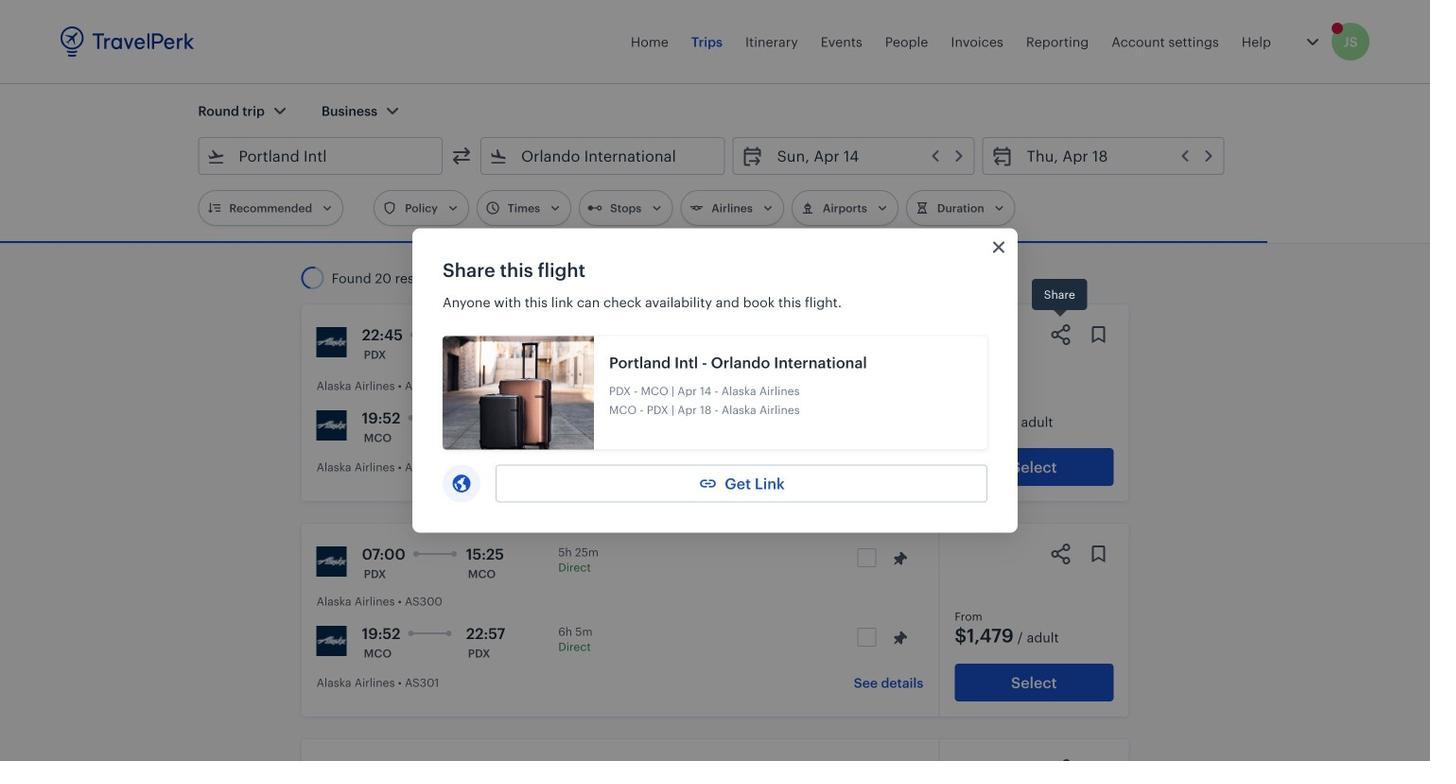 Task type: locate. For each thing, give the bounding box(es) containing it.
alaska airlines image
[[317, 411, 347, 441], [317, 547, 347, 577], [317, 626, 347, 657]]

2 vertical spatial alaska airlines image
[[317, 626, 347, 657]]

tooltip
[[1032, 279, 1088, 320]]

2 alaska airlines image from the top
[[317, 547, 347, 577]]

1 vertical spatial alaska airlines image
[[317, 547, 347, 577]]

0 vertical spatial alaska airlines image
[[317, 411, 347, 441]]

3 alaska airlines image from the top
[[317, 626, 347, 657]]



Task type: vqa. For each thing, say whether or not it's contained in the screenshot.
'RETURN' text field at the left bottom of the page
no



Task type: describe. For each thing, give the bounding box(es) containing it.
modalheader element
[[412, 228, 1018, 281]]

alaska airlines image
[[317, 327, 347, 358]]

Depart field
[[764, 141, 967, 171]]

To search field
[[508, 141, 700, 171]]

1 alaska airlines image from the top
[[317, 411, 347, 441]]

From search field
[[225, 141, 417, 171]]

Return field
[[1014, 141, 1216, 171]]

modalbody element
[[412, 281, 1018, 533]]



